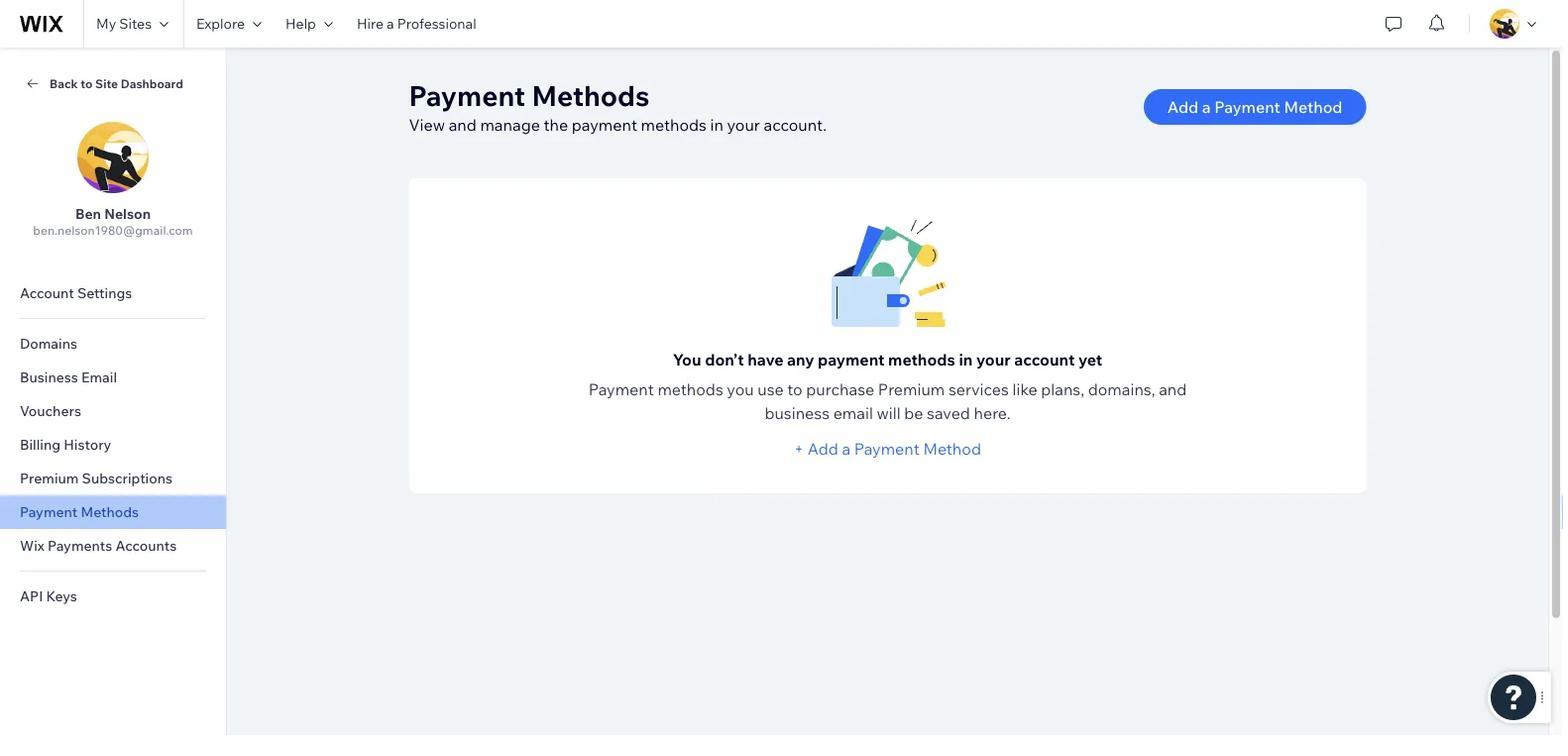 Task type: locate. For each thing, give the bounding box(es) containing it.
methods
[[532, 78, 650, 113], [81, 504, 139, 521]]

to
[[81, 76, 93, 91], [788, 380, 803, 400]]

methods inside payment methods view and manage the payment methods in your account.
[[532, 78, 650, 113]]

billing history
[[20, 436, 111, 454]]

1 horizontal spatial method
[[1285, 97, 1343, 117]]

payment
[[572, 115, 638, 135], [818, 350, 885, 370]]

0 vertical spatial premium
[[878, 380, 945, 400]]

to up business
[[788, 380, 803, 400]]

0 horizontal spatial methods
[[81, 504, 139, 521]]

methods up the at left top
[[532, 78, 650, 113]]

email
[[81, 369, 117, 386]]

payment inside payment methods view and manage the payment methods in your account.
[[409, 78, 526, 113]]

account
[[20, 285, 74, 302]]

have
[[748, 350, 784, 370]]

you
[[673, 350, 702, 370]]

0 horizontal spatial payment
[[572, 115, 638, 135]]

payment right the at left top
[[572, 115, 638, 135]]

0 horizontal spatial premium
[[20, 470, 79, 487]]

wix
[[20, 537, 44, 555]]

and inside payment methods view and manage the payment methods in your account.
[[449, 115, 477, 135]]

and right domains,
[[1159, 380, 1187, 400]]

your left account.
[[727, 115, 760, 135]]

any
[[787, 350, 815, 370]]

1 vertical spatial add
[[808, 439, 839, 459]]

0 vertical spatial in
[[711, 115, 724, 135]]

wix payments accounts link
[[0, 530, 226, 563]]

method
[[1285, 97, 1343, 117], [924, 439, 982, 459]]

0 horizontal spatial add
[[808, 439, 839, 459]]

0 vertical spatial payment
[[572, 115, 638, 135]]

payment up purchase
[[818, 350, 885, 370]]

api keys link
[[0, 580, 226, 614]]

1 vertical spatial method
[[924, 439, 982, 459]]

1 vertical spatial methods
[[81, 504, 139, 521]]

0 horizontal spatial in
[[711, 115, 724, 135]]

settings
[[77, 285, 132, 302]]

payment inside sidebar element
[[20, 504, 78, 521]]

your
[[727, 115, 760, 135], [977, 350, 1011, 370]]

1 horizontal spatial to
[[788, 380, 803, 400]]

methods for payment methods view and manage the payment methods in your account.
[[532, 78, 650, 113]]

0 vertical spatial and
[[449, 115, 477, 135]]

1 horizontal spatial add
[[1168, 97, 1199, 117]]

add a payment method
[[1168, 97, 1343, 117]]

add
[[1168, 97, 1199, 117], [808, 439, 839, 459]]

like
[[1013, 380, 1038, 400]]

sites
[[119, 15, 152, 32]]

payment
[[409, 78, 526, 113], [1215, 97, 1281, 117], [589, 380, 654, 400], [854, 439, 920, 459], [20, 504, 78, 521]]

to inside back to site dashboard link
[[81, 76, 93, 91]]

help button
[[274, 0, 345, 48]]

0 horizontal spatial a
[[387, 15, 394, 32]]

billing
[[20, 436, 61, 454]]

1 horizontal spatial methods
[[532, 78, 650, 113]]

your up services
[[977, 350, 1011, 370]]

1 vertical spatial and
[[1159, 380, 1187, 400]]

in up services
[[959, 350, 973, 370]]

2 vertical spatial methods
[[658, 380, 724, 400]]

billing history link
[[0, 428, 226, 462]]

email
[[834, 404, 873, 423]]

help
[[286, 15, 316, 32]]

0 horizontal spatial to
[[81, 76, 93, 91]]

account
[[1015, 350, 1075, 370]]

2 vertical spatial a
[[842, 439, 851, 459]]

premium subscriptions
[[20, 470, 173, 487]]

1 vertical spatial a
[[1203, 97, 1211, 117]]

in left account.
[[711, 115, 724, 135]]

premium inside "payment methods you use to purchase premium services like plans, domains, and business email will be saved here."
[[878, 380, 945, 400]]

vouchers link
[[0, 395, 226, 428]]

methods inside payment methods link
[[81, 504, 139, 521]]

0 horizontal spatial and
[[449, 115, 477, 135]]

0 vertical spatial methods
[[532, 78, 650, 113]]

methods down premium subscriptions link in the bottom left of the page
[[81, 504, 139, 521]]

ben
[[75, 205, 101, 223]]

a inside button
[[1203, 97, 1211, 117]]

1 horizontal spatial a
[[842, 439, 851, 459]]

business email link
[[0, 361, 226, 395]]

0 vertical spatial to
[[81, 76, 93, 91]]

0 vertical spatial your
[[727, 115, 760, 135]]

sidebar element
[[0, 48, 227, 736]]

payment methods
[[20, 504, 139, 521]]

plans,
[[1041, 380, 1085, 400]]

dashboard
[[121, 76, 183, 91]]

1 vertical spatial in
[[959, 350, 973, 370]]

business
[[765, 404, 830, 423]]

payment inside button
[[1215, 97, 1281, 117]]

0 vertical spatial methods
[[641, 115, 707, 135]]

add inside + add a payment method button
[[808, 439, 839, 459]]

0 vertical spatial a
[[387, 15, 394, 32]]

methods
[[641, 115, 707, 135], [889, 350, 956, 370], [658, 380, 724, 400]]

0 vertical spatial add
[[1168, 97, 1199, 117]]

a
[[387, 15, 394, 32], [1203, 97, 1211, 117], [842, 439, 851, 459]]

api keys
[[20, 588, 77, 605]]

1 vertical spatial payment
[[818, 350, 885, 370]]

subscriptions
[[82, 470, 173, 487]]

add a payment method button
[[1144, 89, 1367, 125]]

account settings link
[[0, 277, 226, 310]]

premium
[[878, 380, 945, 400], [20, 470, 79, 487]]

domains,
[[1088, 380, 1156, 400]]

payment inside "payment methods you use to purchase premium services like plans, domains, and business email will be saved here."
[[589, 380, 654, 400]]

to left "site"
[[81, 76, 93, 91]]

1 vertical spatial methods
[[889, 350, 956, 370]]

and right view
[[449, 115, 477, 135]]

ben.nelson1980@gmail.com
[[33, 223, 193, 238]]

a for professional
[[387, 15, 394, 32]]

premium up be
[[878, 380, 945, 400]]

1 horizontal spatial your
[[977, 350, 1011, 370]]

saved
[[927, 404, 971, 423]]

in
[[711, 115, 724, 135], [959, 350, 973, 370]]

back
[[50, 76, 78, 91]]

hire a professional link
[[345, 0, 489, 48]]

don't
[[705, 350, 744, 370]]

premium down the billing
[[20, 470, 79, 487]]

0 horizontal spatial method
[[924, 439, 982, 459]]

nelson
[[104, 205, 151, 223]]

0 vertical spatial method
[[1285, 97, 1343, 117]]

1 vertical spatial your
[[977, 350, 1011, 370]]

1 horizontal spatial payment
[[818, 350, 885, 370]]

1 vertical spatial to
[[788, 380, 803, 400]]

0 horizontal spatial your
[[727, 115, 760, 135]]

1 horizontal spatial and
[[1159, 380, 1187, 400]]

1 vertical spatial premium
[[20, 470, 79, 487]]

account settings
[[20, 285, 132, 302]]

payment inside payment methods view and manage the payment methods in your account.
[[572, 115, 638, 135]]

yet
[[1079, 350, 1103, 370]]

vouchers
[[20, 403, 81, 420]]

payment for payment methods view and manage the payment methods in your account.
[[409, 78, 526, 113]]

2 horizontal spatial a
[[1203, 97, 1211, 117]]

and
[[449, 115, 477, 135], [1159, 380, 1187, 400]]

1 horizontal spatial premium
[[878, 380, 945, 400]]

payment methods you use to purchase premium services like plans, domains, and business email will be saved here.
[[589, 380, 1187, 423]]

will
[[877, 404, 901, 423]]

ben nelson ben.nelson1980@gmail.com
[[33, 205, 193, 238]]



Task type: describe. For each thing, give the bounding box(es) containing it.
+ add a payment method
[[794, 439, 982, 459]]

methods for payment methods
[[81, 504, 139, 521]]

keys
[[46, 588, 77, 605]]

payment for payment methods
[[20, 504, 78, 521]]

be
[[905, 404, 924, 423]]

payments
[[48, 537, 112, 555]]

manage
[[480, 115, 540, 135]]

services
[[949, 380, 1009, 400]]

history
[[64, 436, 111, 454]]

a for payment
[[1203, 97, 1211, 117]]

you don't have any payment methods in your account yet
[[673, 350, 1103, 370]]

payment for payment methods you use to purchase premium services like plans, domains, and business email will be saved here.
[[589, 380, 654, 400]]

view
[[409, 115, 445, 135]]

domains
[[20, 335, 77, 353]]

method inside button
[[1285, 97, 1343, 117]]

purchase
[[806, 380, 875, 400]]

api
[[20, 588, 43, 605]]

premium inside sidebar element
[[20, 470, 79, 487]]

site
[[95, 76, 118, 91]]

business email
[[20, 369, 117, 386]]

account.
[[764, 115, 827, 135]]

method inside button
[[924, 439, 982, 459]]

payment methods view and manage the payment methods in your account.
[[409, 78, 827, 135]]

methods inside payment methods view and manage the payment methods in your account.
[[641, 115, 707, 135]]

+
[[794, 439, 804, 459]]

back to site dashboard link
[[24, 74, 202, 92]]

in inside payment methods view and manage the payment methods in your account.
[[711, 115, 724, 135]]

payment methods link
[[0, 496, 226, 530]]

business
[[20, 369, 78, 386]]

domains link
[[0, 327, 226, 361]]

you
[[727, 380, 754, 400]]

and inside "payment methods you use to purchase premium services like plans, domains, and business email will be saved here."
[[1159, 380, 1187, 400]]

premium subscriptions link
[[0, 462, 226, 496]]

accounts
[[115, 537, 177, 555]]

explore
[[196, 15, 245, 32]]

+ add a payment method button
[[794, 437, 982, 461]]

a inside button
[[842, 439, 851, 459]]

to inside "payment methods you use to purchase premium services like plans, domains, and business email will be saved here."
[[788, 380, 803, 400]]

my sites
[[96, 15, 152, 32]]

the
[[544, 115, 568, 135]]

hire
[[357, 15, 384, 32]]

1 horizontal spatial in
[[959, 350, 973, 370]]

hire a professional
[[357, 15, 477, 32]]

back to site dashboard
[[50, 76, 183, 91]]

use
[[758, 380, 784, 400]]

professional
[[397, 15, 477, 32]]

add inside 'add a payment method' button
[[1168, 97, 1199, 117]]

wix payments accounts
[[20, 537, 177, 555]]

here.
[[974, 404, 1011, 423]]

my
[[96, 15, 116, 32]]

methods inside "payment methods you use to purchase premium services like plans, domains, and business email will be saved here."
[[658, 380, 724, 400]]

your inside payment methods view and manage the payment methods in your account.
[[727, 115, 760, 135]]

payment inside button
[[854, 439, 920, 459]]



Task type: vqa. For each thing, say whether or not it's contained in the screenshot.
Explore
yes



